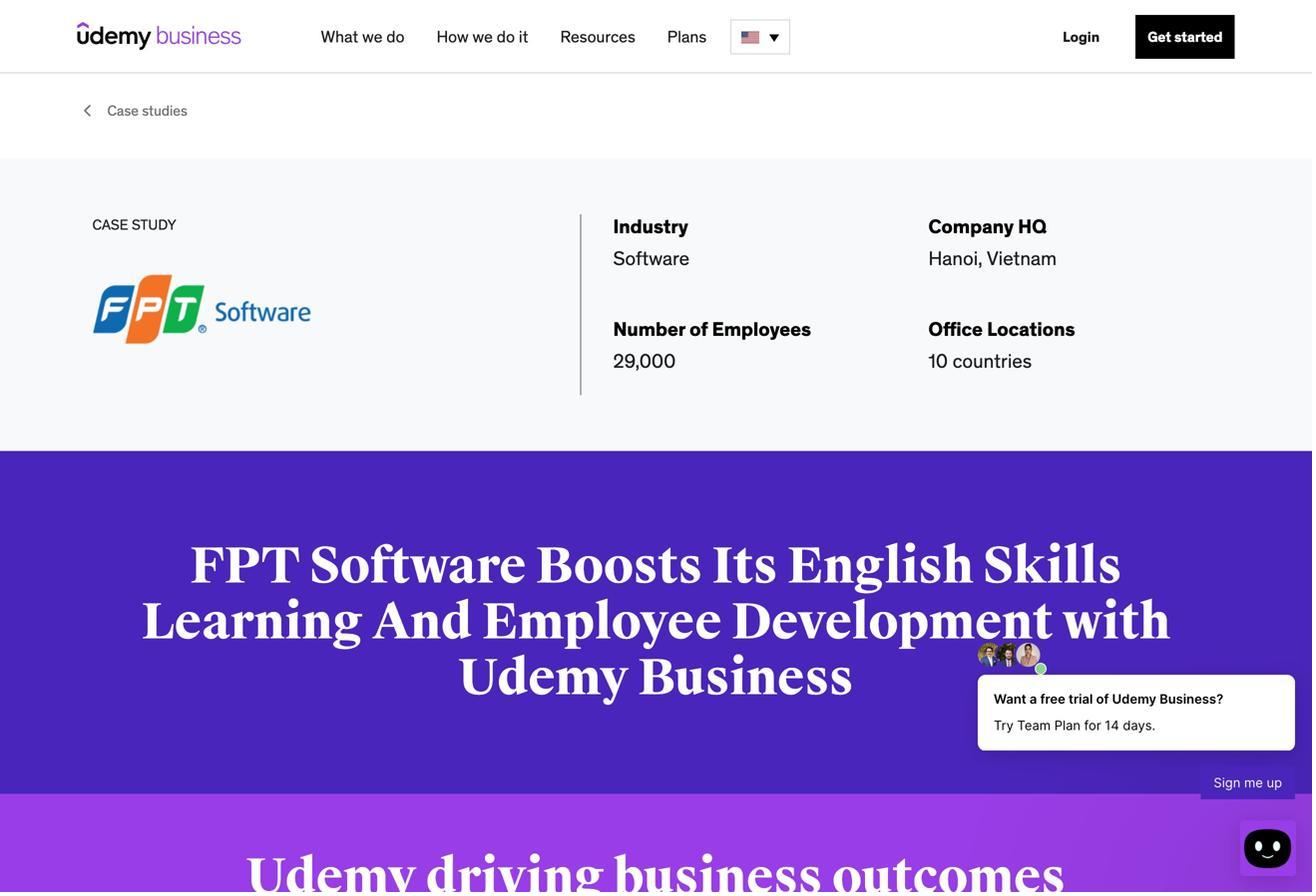 Task type: vqa. For each thing, say whether or not it's contained in the screenshot.
Learning at the left bottom
yes



Task type: describe. For each thing, give the bounding box(es) containing it.
locations
[[987, 317, 1075, 341]]

what we do button
[[313, 19, 413, 55]]

how we do it
[[436, 26, 528, 47]]

get
[[1148, 28, 1171, 46]]

login
[[1063, 28, 1100, 46]]

fpt software boosts its english skills learning and employee development with udemy business
[[142, 536, 1171, 710]]

its
[[712, 536, 778, 598]]

plans button
[[659, 19, 715, 55]]

number of employees 29,000
[[613, 317, 811, 373]]

studies
[[142, 102, 187, 120]]

learning
[[142, 592, 363, 654]]

get started
[[1148, 28, 1223, 46]]

resources button
[[552, 19, 643, 55]]

how we do it button
[[428, 19, 536, 55]]

it
[[519, 26, 528, 47]]

started
[[1174, 28, 1223, 46]]

software for industry
[[613, 246, 689, 270]]

industry
[[613, 215, 688, 238]]

with
[[1063, 592, 1171, 654]]

menu navigation
[[305, 0, 1235, 74]]

what
[[321, 26, 358, 47]]

10
[[928, 349, 948, 373]]

we for what
[[362, 26, 383, 47]]

case study
[[92, 216, 176, 234]]

case studies link
[[107, 102, 187, 120]]

vietnam
[[987, 246, 1057, 270]]

resources
[[560, 26, 635, 47]]

hanoi,
[[928, 246, 983, 270]]

login button
[[1051, 15, 1112, 59]]

employee
[[482, 592, 722, 654]]

of
[[690, 317, 708, 341]]

software for fpt
[[310, 536, 526, 598]]

plans
[[667, 26, 707, 47]]

business
[[638, 648, 854, 710]]



Task type: locate. For each thing, give the bounding box(es) containing it.
and
[[372, 592, 472, 654]]

0 horizontal spatial software
[[310, 536, 526, 598]]

case studies
[[107, 102, 187, 120]]

1 vertical spatial software
[[310, 536, 526, 598]]

do left it
[[497, 26, 515, 47]]

case left studies
[[107, 102, 139, 120]]

study
[[132, 216, 176, 234]]

udemy
[[458, 648, 628, 710]]

do for what we do
[[386, 26, 405, 47]]

development
[[731, 592, 1053, 654]]

2 we from the left
[[472, 26, 493, 47]]

company hq hanoi, vietnam
[[928, 215, 1057, 270]]

number
[[613, 317, 685, 341]]

1 horizontal spatial do
[[497, 26, 515, 47]]

boosts
[[536, 536, 703, 598]]

english
[[787, 536, 974, 598]]

hq
[[1018, 215, 1047, 238]]

we for how
[[472, 26, 493, 47]]

company
[[928, 215, 1014, 238]]

29,000
[[613, 349, 676, 373]]

countries
[[953, 349, 1032, 373]]

we
[[362, 26, 383, 47], [472, 26, 493, 47]]

do for how we do it
[[497, 26, 515, 47]]

employees
[[712, 317, 811, 341]]

udemy business image
[[77, 22, 241, 50]]

fpt
[[190, 536, 300, 598]]

skills
[[983, 536, 1122, 598]]

0 vertical spatial software
[[613, 246, 689, 270]]

what we do
[[321, 26, 405, 47]]

software
[[613, 246, 689, 270], [310, 536, 526, 598]]

1 horizontal spatial software
[[613, 246, 689, 270]]

case left study
[[92, 216, 128, 234]]

1 we from the left
[[362, 26, 383, 47]]

do
[[386, 26, 405, 47], [497, 26, 515, 47]]

2 do from the left
[[497, 26, 515, 47]]

case for case studies
[[107, 102, 139, 120]]

do right what
[[386, 26, 405, 47]]

we right how
[[472, 26, 493, 47]]

office locations 10 countries
[[928, 317, 1075, 373]]

case for case study
[[92, 216, 128, 234]]

0 horizontal spatial do
[[386, 26, 405, 47]]

1 horizontal spatial we
[[472, 26, 493, 47]]

get started link
[[1136, 15, 1235, 59]]

how
[[436, 26, 469, 47]]

software inside fpt software boosts its english skills learning and employee development with udemy business
[[310, 536, 526, 598]]

0 horizontal spatial we
[[362, 26, 383, 47]]

case
[[107, 102, 139, 120], [92, 216, 128, 234]]

0 vertical spatial case
[[107, 102, 139, 120]]

office
[[928, 317, 983, 341]]

industry software
[[613, 215, 689, 270]]

1 do from the left
[[386, 26, 405, 47]]

1 vertical spatial case
[[92, 216, 128, 234]]

we right what
[[362, 26, 383, 47]]



